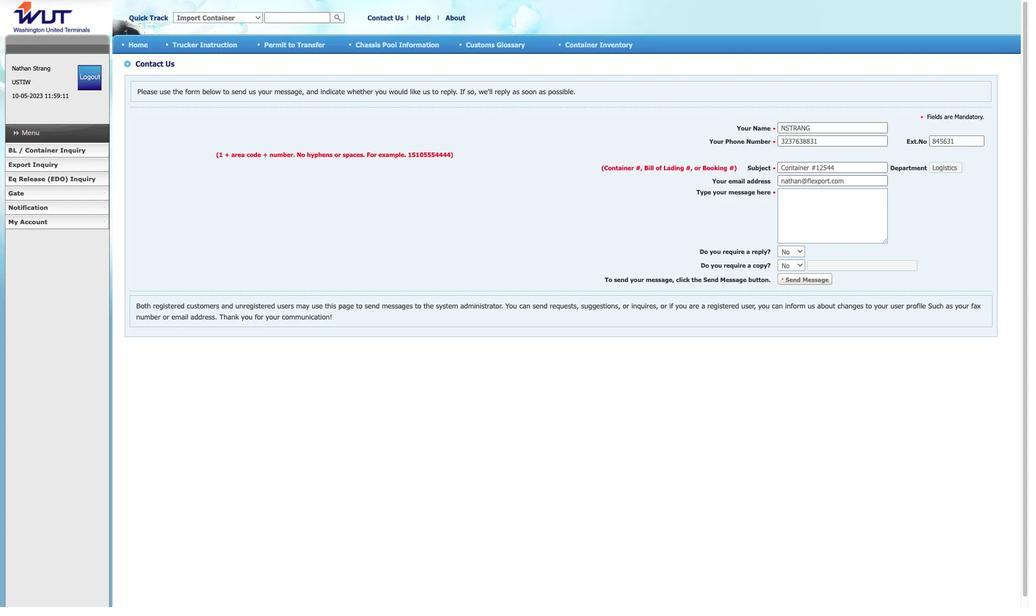 Task type: vqa. For each thing, say whether or not it's contained in the screenshot.
release
yes



Task type: locate. For each thing, give the bounding box(es) containing it.
us
[[395, 14, 404, 22]]

0 horizontal spatial container
[[25, 147, 58, 154]]

transfer
[[297, 41, 325, 48]]

contact us link
[[368, 14, 404, 22]]

information
[[399, 41, 439, 48]]

my account
[[8, 218, 47, 226]]

help
[[415, 14, 431, 22]]

1 vertical spatial inquiry
[[33, 161, 58, 168]]

eq
[[8, 175, 17, 183]]

inquiry up export inquiry "link"
[[60, 147, 86, 154]]

instruction
[[200, 41, 237, 48]]

0 vertical spatial inquiry
[[60, 147, 86, 154]]

2 vertical spatial inquiry
[[70, 175, 96, 183]]

container inventory
[[565, 41, 633, 48]]

/
[[19, 147, 23, 154]]

container
[[565, 41, 598, 48], [25, 147, 58, 154]]

customs glossary
[[466, 41, 525, 48]]

0 vertical spatial container
[[565, 41, 598, 48]]

2023
[[30, 92, 43, 99]]

bl
[[8, 147, 17, 154]]

inquiry inside bl / container inquiry link
[[60, 147, 86, 154]]

pool
[[383, 41, 397, 48]]

inquiry right "(edo)"
[[70, 175, 96, 183]]

None text field
[[264, 12, 330, 23]]

trucker instruction
[[173, 41, 237, 48]]

ustiw
[[12, 78, 31, 85]]

container left inventory
[[565, 41, 598, 48]]

eq release (edo) inquiry
[[8, 175, 96, 183]]

container up export inquiry
[[25, 147, 58, 154]]

inquiry for container
[[60, 147, 86, 154]]

10-05-2023 11:59:11
[[12, 92, 69, 99]]

notification
[[8, 204, 48, 211]]

chassis pool information
[[356, 41, 439, 48]]

bl / container inquiry
[[8, 147, 86, 154]]

my account link
[[5, 215, 109, 229]]

glossary
[[497, 41, 525, 48]]

inquiry down bl / container inquiry
[[33, 161, 58, 168]]

strang
[[33, 65, 50, 72]]

customs
[[466, 41, 495, 48]]

inquiry
[[60, 147, 86, 154], [33, 161, 58, 168], [70, 175, 96, 183]]

inquiry inside eq release (edo) inquiry 'link'
[[70, 175, 96, 183]]

release
[[19, 175, 45, 183]]

inventory
[[600, 41, 633, 48]]

login image
[[78, 65, 102, 90]]



Task type: describe. For each thing, give the bounding box(es) containing it.
05-
[[21, 92, 30, 99]]

1 horizontal spatial container
[[565, 41, 598, 48]]

permit
[[264, 41, 286, 48]]

export inquiry link
[[5, 158, 109, 172]]

permit to transfer
[[264, 41, 325, 48]]

inquiry inside export inquiry "link"
[[33, 161, 58, 168]]

trucker
[[173, 41, 198, 48]]

my
[[8, 218, 18, 226]]

gate
[[8, 190, 24, 197]]

11:59:11
[[45, 92, 69, 99]]

track
[[150, 14, 168, 22]]

inquiry for (edo)
[[70, 175, 96, 183]]

bl / container inquiry link
[[5, 143, 109, 158]]

quick track
[[129, 14, 168, 22]]

contact us
[[368, 14, 404, 22]]

help link
[[415, 14, 431, 22]]

nathan strang
[[12, 65, 50, 72]]

eq release (edo) inquiry link
[[5, 172, 109, 186]]

1 vertical spatial container
[[25, 147, 58, 154]]

notification link
[[5, 201, 109, 215]]

to
[[288, 41, 295, 48]]

chassis
[[356, 41, 381, 48]]

contact
[[368, 14, 393, 22]]

gate link
[[5, 186, 109, 201]]

export
[[8, 161, 31, 168]]

account
[[20, 218, 47, 226]]

quick
[[129, 14, 148, 22]]

export inquiry
[[8, 161, 58, 168]]

10-
[[12, 92, 21, 99]]

about link
[[446, 14, 465, 22]]

home
[[129, 41, 148, 48]]

(edo)
[[47, 175, 68, 183]]

about
[[446, 14, 465, 22]]

nathan
[[12, 65, 31, 72]]



